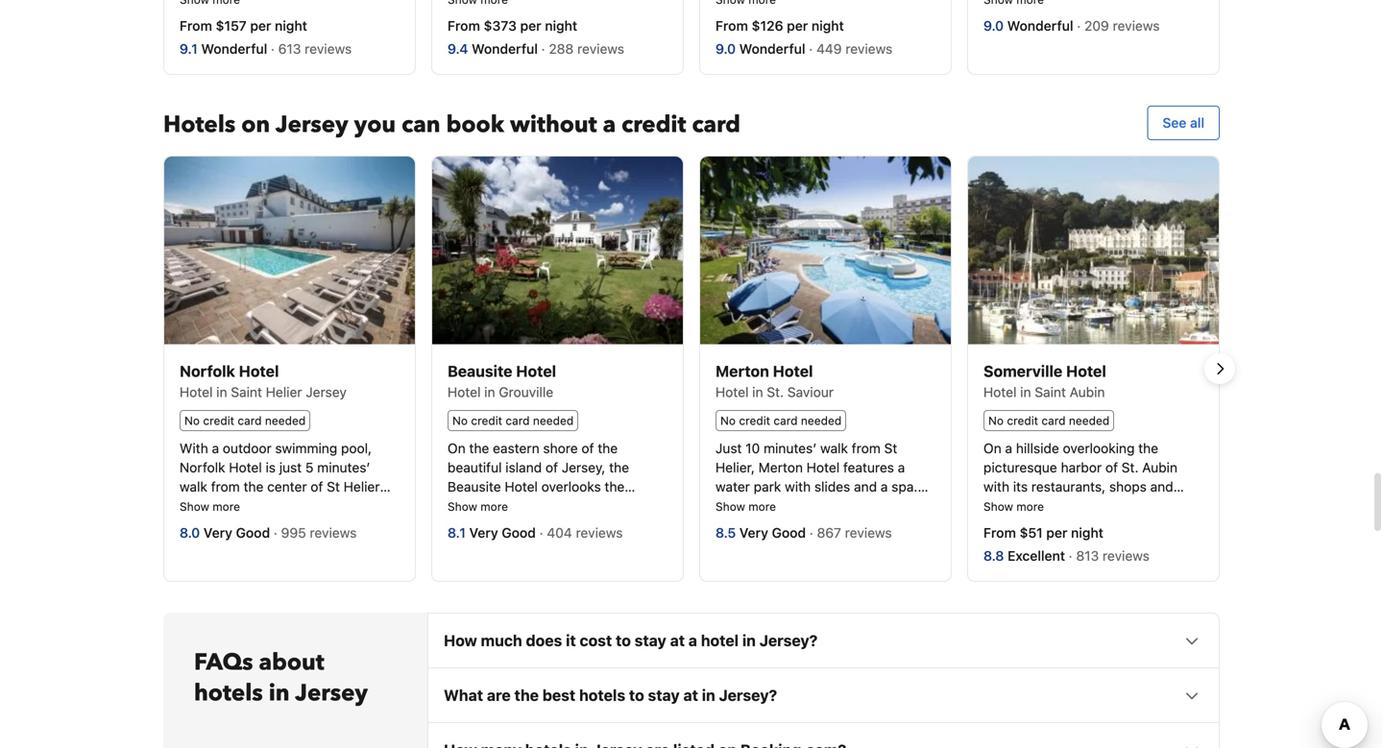 Task type: vqa. For each thing, say whether or not it's contained in the screenshot.
4th THE "NO CREDIT CARD NEEDED" from the left
yes



Task type: locate. For each thing, give the bounding box(es) containing it.
very right 8.0
[[204, 525, 232, 541]]

rated very good element for beausite
[[469, 525, 540, 541]]

hotel down somerville
[[984, 385, 1017, 400]]

minutes' up 'howard'
[[317, 460, 370, 476]]

rated wonderful element left 209
[[1008, 18, 1077, 33]]

0 horizontal spatial 9.0
[[716, 41, 736, 57]]

reviews down 'howard'
[[310, 525, 357, 541]]

1 horizontal spatial saint
[[1035, 385, 1067, 400]]

credit for somerville hotel
[[1007, 414, 1039, 428]]

4 no credit card needed from the left
[[989, 414, 1110, 428]]

no for somerville hotel
[[989, 414, 1004, 428]]

1 horizontal spatial walk
[[821, 441, 848, 456]]

in inside dropdown button
[[702, 687, 716, 705]]

rated very good element
[[204, 525, 274, 541], [469, 525, 540, 541], [740, 525, 810, 541]]

hotel
[[239, 362, 279, 381], [516, 362, 556, 381], [773, 362, 813, 381], [1067, 362, 1107, 381], [180, 385, 213, 400], [448, 385, 481, 400], [716, 385, 749, 400], [984, 385, 1017, 400], [229, 460, 262, 476], [807, 460, 840, 476], [505, 479, 538, 495]]

0 vertical spatial hotel
[[1110, 498, 1141, 514]]

0 horizontal spatial helier
[[266, 385, 302, 400]]

2 needed from the left
[[533, 414, 574, 428]]

of
[[582, 441, 594, 456], [546, 460, 558, 476], [1106, 460, 1118, 476], [311, 479, 323, 495], [517, 498, 530, 514], [761, 517, 773, 533]]

scored 9.0 element
[[984, 18, 1008, 33], [716, 41, 740, 57]]

night inside from $373 per night 9.4 wonderful 288 reviews
[[545, 18, 578, 33]]

no down somerville
[[989, 414, 1004, 428]]

jersey?
[[760, 632, 818, 650], [719, 687, 777, 705]]

stay for in
[[648, 687, 680, 705]]

1 on from the left
[[448, 441, 466, 456]]

0 vertical spatial st.
[[767, 385, 784, 400]]

rated wonderful element for 449 reviews
[[740, 41, 809, 57]]

pool, up davis
[[341, 441, 372, 456]]

in inside beausite hotel hotel in grouville
[[485, 385, 495, 400]]

0 horizontal spatial swimming
[[275, 441, 338, 456]]

1 horizontal spatial helier
[[344, 479, 380, 495]]

more down park on the right of page
[[749, 500, 776, 514]]

pool, inside on the eastern shore of the beautiful island of jersey, the beausite hotel overlooks the scenic bay of grouville. guests have an indoor swimming pool, 2 saunas and a cocktail bar.
[[608, 517, 639, 533]]

from 867 reviews element
[[810, 525, 896, 541]]

from 613 reviews element
[[271, 41, 356, 57]]

from up features
[[852, 441, 881, 456]]

night for from $157 per night
[[275, 18, 307, 33]]

on inside on a hillside overlooking the picturesque harbor of st. aubin with its restaurants, shops and pubs, this charming hotel is set within award-winning gardens.
[[984, 441, 1002, 456]]

just 10 minutes' walk from st helier, merton hotel features a water park with slides and a spa. there is free parking on site, and a choice of 5 restaurants.
[[716, 441, 930, 533]]

needed down saviour
[[801, 414, 842, 428]]

needed up shore
[[533, 414, 574, 428]]

1 vertical spatial hotel
[[701, 632, 739, 650]]

swimming up just
[[275, 441, 338, 456]]

1 rated very good element from the left
[[204, 525, 274, 541]]

2 horizontal spatial is
[[1145, 498, 1155, 514]]

night inside "from $126 per night 9.0 wonderful 449 reviews"
[[812, 18, 844, 33]]

stay right cost
[[635, 632, 667, 650]]

1 vertical spatial walk
[[180, 479, 207, 495]]

1 vertical spatial jersey
[[306, 385, 347, 400]]

is left the set
[[1145, 498, 1155, 514]]

rated very good element down bay
[[469, 525, 540, 541]]

in right the faqs
[[269, 678, 290, 710]]

more up an
[[481, 500, 508, 514]]

0 horizontal spatial minutes'
[[317, 460, 370, 476]]

a inside dropdown button
[[689, 632, 698, 650]]

see all
[[1163, 115, 1205, 131]]

norfolk down with
[[180, 460, 225, 476]]

0 horizontal spatial on
[[448, 441, 466, 456]]

with inside on a hillside overlooking the picturesque harbor of st. aubin with its restaurants, shops and pubs, this charming hotel is set within award-winning gardens.
[[984, 479, 1010, 495]]

rated wonderful element
[[1008, 18, 1077, 33], [201, 41, 271, 57], [472, 41, 542, 57], [740, 41, 809, 57]]

about
[[259, 647, 325, 679]]

1 horizontal spatial on
[[984, 441, 1002, 456]]

at right cost
[[670, 632, 685, 650]]

0 vertical spatial norfolk
[[180, 362, 235, 381]]

and inside on a hillside overlooking the picturesque harbor of st. aubin with its restaurants, shops and pubs, this charming hotel is set within award-winning gardens.
[[1151, 479, 1174, 495]]

2 more from the left
[[481, 500, 508, 514]]

3 very from the left
[[740, 525, 769, 541]]

0 vertical spatial walk
[[821, 441, 848, 456]]

in inside "norfolk hotel hotel in saint helier jersey"
[[216, 385, 227, 400]]

0 vertical spatial helier
[[266, 385, 302, 400]]

1 horizontal spatial hotel
[[1110, 498, 1141, 514]]

with up 'free'
[[785, 479, 811, 495]]

0 horizontal spatial scored 9.0 element
[[716, 41, 740, 57]]

saint inside somerville hotel hotel in saint aubin
[[1035, 385, 1067, 400]]

show more for beausite
[[448, 500, 508, 514]]

0 vertical spatial beausite
[[448, 362, 513, 381]]

show up choice
[[716, 500, 746, 514]]

1 no from the left
[[184, 414, 200, 428]]

1 vertical spatial swimming
[[542, 517, 605, 533]]

4 show more from the left
[[984, 500, 1045, 514]]

per right the $373
[[520, 18, 542, 33]]

3 more from the left
[[749, 500, 776, 514]]

credit for norfolk hotel
[[203, 414, 234, 428]]

per inside "from $126 per night 9.0 wonderful 449 reviews"
[[787, 18, 808, 33]]

5 inside the with a outdoor swimming pool, norfolk hotel is just 5 minutes' walk from the center of st helier and the picturesque howard davis park.
[[306, 460, 314, 476]]

stay inside how much does it cost to stay at a hotel in jersey? dropdown button
[[635, 632, 667, 650]]

0 horizontal spatial good
[[236, 525, 270, 541]]

0 horizontal spatial saint
[[231, 385, 262, 400]]

aubin
[[1070, 385, 1105, 400], [1143, 460, 1178, 476]]

2 no from the left
[[453, 414, 468, 428]]

hotels on jersey you can book without a credit card region
[[148, 155, 1236, 582]]

no for merton hotel
[[721, 414, 736, 428]]

beausite hotel hotel in grouville
[[448, 362, 556, 400]]

to for hotels
[[629, 687, 645, 705]]

st. left saviour
[[767, 385, 784, 400]]

209
[[1085, 18, 1110, 33]]

wonderful inside from $373 per night 9.4 wonderful 288 reviews
[[472, 41, 538, 57]]

from for 9.1
[[180, 18, 212, 33]]

from up scored 8.8 element
[[984, 525, 1017, 541]]

more down its
[[1017, 500, 1045, 514]]

night up 613
[[275, 18, 307, 33]]

of up the indoor
[[517, 498, 530, 514]]

on
[[448, 441, 466, 456], [984, 441, 1002, 456]]

from inside just 10 minutes' walk from st helier, merton hotel features a water park with slides and a spa. there is free parking on site, and a choice of 5 restaurants.
[[852, 441, 881, 456]]

1 horizontal spatial pool,
[[608, 517, 639, 533]]

the up jersey,
[[598, 441, 618, 456]]

grouville
[[499, 385, 554, 400]]

1 vertical spatial aubin
[[1143, 460, 1178, 476]]

4 show more button from the left
[[984, 498, 1045, 514]]

3 good from the left
[[772, 525, 806, 541]]

reviews right 209
[[1113, 18, 1160, 33]]

reviews right 613
[[305, 41, 352, 57]]

from
[[852, 441, 881, 456], [211, 479, 240, 495]]

2 very from the left
[[469, 525, 498, 541]]

0 horizontal spatial rated very good element
[[204, 525, 274, 541]]

walk
[[821, 441, 848, 456], [180, 479, 207, 495]]

8.8
[[984, 548, 1005, 564]]

in for norfolk hotel hotel in saint helier jersey
[[216, 385, 227, 400]]

from 449 reviews element
[[809, 41, 897, 57]]

night up 288
[[545, 18, 578, 33]]

and down spa.
[[896, 498, 920, 514]]

to
[[616, 632, 631, 650], [629, 687, 645, 705]]

1 vertical spatial minutes'
[[317, 460, 370, 476]]

merton
[[716, 362, 770, 381], [759, 460, 803, 476]]

4 show from the left
[[984, 500, 1014, 514]]

0 horizontal spatial st.
[[767, 385, 784, 400]]

night
[[275, 18, 307, 33], [545, 18, 578, 33], [812, 18, 844, 33], [1071, 525, 1104, 541]]

in left saviour
[[753, 385, 763, 400]]

and down the indoor
[[495, 537, 518, 553]]

saint up outdoor
[[231, 385, 262, 400]]

stay inside what are the best hotels to stay at in jersey? dropdown button
[[648, 687, 680, 705]]

on left 'hillside'
[[984, 441, 1002, 456]]

with up "pubs,"
[[984, 479, 1010, 495]]

1 vertical spatial merton
[[759, 460, 803, 476]]

1 good from the left
[[236, 525, 270, 541]]

0 vertical spatial jersey?
[[760, 632, 818, 650]]

helier up outdoor
[[266, 385, 302, 400]]

within
[[984, 517, 1021, 533]]

1 horizontal spatial with
[[984, 479, 1010, 495]]

hotels inside dropdown button
[[579, 687, 626, 705]]

in inside "merton hotel hotel in st. saviour"
[[753, 385, 763, 400]]

2 vertical spatial jersey
[[295, 678, 368, 710]]

0 horizontal spatial 5
[[306, 460, 314, 476]]

2 with from the left
[[984, 479, 1010, 495]]

2 good from the left
[[502, 525, 536, 541]]

2 no credit card needed from the left
[[453, 414, 574, 428]]

stay for a
[[635, 632, 667, 650]]

st up 'howard'
[[327, 479, 340, 495]]

1 beausite from the top
[[448, 362, 513, 381]]

on inside on the eastern shore of the beautiful island of jersey, the beausite hotel overlooks the scenic bay of grouville. guests have an indoor swimming pool, 2 saunas and a cocktail bar.
[[448, 441, 466, 456]]

2 show from the left
[[448, 500, 477, 514]]

in down somerville
[[1021, 385, 1032, 400]]

1 no credit card needed from the left
[[184, 414, 306, 428]]

show more button up an
[[448, 498, 508, 514]]

scored 9.1 element
[[180, 41, 201, 57]]

1 vertical spatial pool,
[[608, 517, 639, 533]]

1 horizontal spatial on
[[848, 498, 863, 514]]

per for $126
[[787, 18, 808, 33]]

night up 813
[[1071, 525, 1104, 541]]

4 more from the left
[[1017, 500, 1045, 514]]

1 horizontal spatial aubin
[[1143, 460, 1178, 476]]

4 no from the left
[[989, 414, 1004, 428]]

1 horizontal spatial good
[[502, 525, 536, 541]]

rated wonderful element down $157
[[201, 41, 271, 57]]

show more button
[[180, 498, 240, 514], [448, 498, 508, 514], [716, 498, 776, 514], [984, 498, 1045, 514]]

1 very from the left
[[204, 525, 232, 541]]

you
[[354, 109, 396, 141]]

at for in
[[684, 687, 698, 705]]

288
[[549, 41, 574, 57]]

wonderful left 209
[[1008, 18, 1074, 33]]

the right jersey,
[[609, 460, 629, 476]]

per inside from $157 per night 9.1 wonderful 613 reviews
[[250, 18, 271, 33]]

in inside dropdown button
[[743, 632, 756, 650]]

in down how much does it cost to stay at a hotel in jersey? in the bottom of the page
[[702, 687, 716, 705]]

reviews
[[1113, 18, 1160, 33], [305, 41, 352, 57], [578, 41, 625, 57], [846, 41, 893, 57], [310, 525, 357, 541], [576, 525, 623, 541], [845, 525, 892, 541], [1103, 548, 1150, 564]]

show more button for beausite
[[448, 498, 508, 514]]

from for 9.0
[[716, 18, 748, 33]]

st inside the with a outdoor swimming pool, norfolk hotel is just 5 minutes' walk from the center of st helier and the picturesque howard davis park.
[[327, 479, 340, 495]]

bar.
[[585, 537, 608, 553]]

hotel down outdoor
[[229, 460, 262, 476]]

at inside dropdown button
[[670, 632, 685, 650]]

0 horizontal spatial walk
[[180, 479, 207, 495]]

from inside from $51 per night 8.8 excellent 813 reviews
[[984, 525, 1017, 541]]

2 horizontal spatial rated very good element
[[740, 525, 810, 541]]

1 vertical spatial stay
[[648, 687, 680, 705]]

2 show more from the left
[[448, 500, 508, 514]]

saint
[[231, 385, 262, 400], [1035, 385, 1067, 400]]

excellent
[[1008, 548, 1066, 564]]

the
[[469, 441, 489, 456], [598, 441, 618, 456], [1139, 441, 1159, 456], [609, 460, 629, 476], [244, 479, 264, 495], [605, 479, 625, 495], [206, 498, 226, 514], [515, 687, 539, 705]]

reviews right 288
[[578, 41, 625, 57]]

in inside faqs about hotels in jersey
[[269, 678, 290, 710]]

1 vertical spatial helier
[[344, 479, 380, 495]]

3 show from the left
[[716, 500, 746, 514]]

cocktail
[[533, 537, 581, 553]]

2 horizontal spatial very
[[740, 525, 769, 541]]

rated wonderful element down the $373
[[472, 41, 542, 57]]

0 horizontal spatial picturesque
[[230, 498, 304, 514]]

slides
[[815, 479, 851, 495]]

per for $373
[[520, 18, 542, 33]]

without
[[510, 109, 597, 141]]

1 vertical spatial 9.0
[[716, 41, 736, 57]]

and up the set
[[1151, 479, 1174, 495]]

8.5 very good 867 reviews
[[716, 525, 896, 541]]

wonderful inside "from $126 per night 9.0 wonderful 449 reviews"
[[740, 41, 806, 57]]

1 horizontal spatial from
[[852, 441, 881, 456]]

0 vertical spatial stay
[[635, 632, 667, 650]]

good left 995 at left
[[236, 525, 270, 541]]

1 more from the left
[[213, 500, 240, 514]]

very right the 8.5
[[740, 525, 769, 541]]

minutes' inside just 10 minutes' walk from st helier, merton hotel features a water park with slides and a spa. there is free parking on site, and a choice of 5 restaurants.
[[764, 441, 817, 456]]

1 vertical spatial norfolk
[[180, 460, 225, 476]]

the right the 'are'
[[515, 687, 539, 705]]

saint inside "norfolk hotel hotel in saint helier jersey"
[[231, 385, 262, 400]]

st. up shops
[[1122, 460, 1139, 476]]

hotel up grouville
[[516, 362, 556, 381]]

with inside just 10 minutes' walk from st helier, merton hotel features a water park with slides and a spa. there is free parking on site, and a choice of 5 restaurants.
[[785, 479, 811, 495]]

1 vertical spatial at
[[684, 687, 698, 705]]

with
[[785, 479, 811, 495], [984, 479, 1010, 495]]

needed for somerville hotel
[[1069, 414, 1110, 428]]

1 vertical spatial st.
[[1122, 460, 1139, 476]]

on
[[241, 109, 270, 141], [848, 498, 863, 514]]

reviews inside from $157 per night 9.1 wonderful 613 reviews
[[305, 41, 352, 57]]

0 horizontal spatial pool,
[[341, 441, 372, 456]]

3 no from the left
[[721, 414, 736, 428]]

no for beausite hotel
[[453, 414, 468, 428]]

1 horizontal spatial is
[[756, 498, 766, 514]]

restaurants.
[[789, 517, 863, 533]]

credit for merton hotel
[[739, 414, 771, 428]]

the up "beautiful"
[[469, 441, 489, 456]]

minutes' right 10
[[764, 441, 817, 456]]

on up "beautiful"
[[448, 441, 466, 456]]

show more up park.
[[180, 500, 240, 514]]

0 vertical spatial at
[[670, 632, 685, 650]]

1 horizontal spatial st
[[885, 441, 898, 456]]

more for merton
[[749, 500, 776, 514]]

show for norfolk hotel
[[180, 500, 209, 514]]

picturesque inside the with a outdoor swimming pool, norfolk hotel is just 5 minutes' walk from the center of st helier and the picturesque howard davis park.
[[230, 498, 304, 514]]

of inside just 10 minutes' walk from st helier, merton hotel features a water park with slides and a spa. there is free parking on site, and a choice of 5 restaurants.
[[761, 517, 773, 533]]

show more button down its
[[984, 498, 1045, 514]]

2 horizontal spatial good
[[772, 525, 806, 541]]

to inside what are the best hotels to stay at in jersey? dropdown button
[[629, 687, 645, 705]]

show
[[180, 500, 209, 514], [448, 500, 477, 514], [716, 500, 746, 514], [984, 500, 1014, 514]]

0 vertical spatial to
[[616, 632, 631, 650]]

in inside somerville hotel hotel in saint aubin
[[1021, 385, 1032, 400]]

0 horizontal spatial hotels
[[194, 678, 263, 710]]

st inside just 10 minutes' walk from st helier, merton hotel features a water park with slides and a spa. there is free parking on site, and a choice of 5 restaurants.
[[885, 441, 898, 456]]

walk up the slides
[[821, 441, 848, 456]]

reviews inside from $373 per night 9.4 wonderful 288 reviews
[[578, 41, 625, 57]]

0 vertical spatial 5
[[306, 460, 314, 476]]

9.1
[[180, 41, 198, 57]]

show for merton hotel
[[716, 500, 746, 514]]

0 horizontal spatial is
[[266, 460, 276, 476]]

its
[[1014, 479, 1028, 495]]

at inside dropdown button
[[684, 687, 698, 705]]

0 vertical spatial swimming
[[275, 441, 338, 456]]

and
[[854, 479, 877, 495], [1151, 479, 1174, 495], [180, 498, 203, 514], [896, 498, 920, 514], [495, 537, 518, 553]]

no credit card needed up eastern
[[453, 414, 574, 428]]

3 rated very good element from the left
[[740, 525, 810, 541]]

from inside from $373 per night 9.4 wonderful 288 reviews
[[448, 18, 480, 33]]

1 vertical spatial 5
[[777, 517, 785, 533]]

9.0
[[984, 18, 1004, 33], [716, 41, 736, 57]]

1 vertical spatial picturesque
[[230, 498, 304, 514]]

per right $157
[[250, 18, 271, 33]]

no up just
[[721, 414, 736, 428]]

is inside the with a outdoor swimming pool, norfolk hotel is just 5 minutes' walk from the center of st helier and the picturesque howard davis park.
[[266, 460, 276, 476]]

1 horizontal spatial very
[[469, 525, 498, 541]]

the up shops
[[1139, 441, 1159, 456]]

1 horizontal spatial 5
[[777, 517, 785, 533]]

free
[[769, 498, 794, 514]]

3 no credit card needed from the left
[[721, 414, 842, 428]]

1 show more from the left
[[180, 500, 240, 514]]

grouville.
[[534, 498, 592, 514]]

0 horizontal spatial hotel
[[701, 632, 739, 650]]

is inside just 10 minutes' walk from st helier, merton hotel features a water park with slides and a spa. there is free parking on site, and a choice of 5 restaurants.
[[756, 498, 766, 514]]

1 with from the left
[[785, 479, 811, 495]]

3 show more button from the left
[[716, 498, 776, 514]]

night inside from $51 per night 8.8 excellent 813 reviews
[[1071, 525, 1104, 541]]

1 saint from the left
[[231, 385, 262, 400]]

of down overlooking
[[1106, 460, 1118, 476]]

reviews inside from $51 per night 8.8 excellent 813 reviews
[[1103, 548, 1150, 564]]

good for merton
[[772, 525, 806, 541]]

merton inside "merton hotel hotel in st. saviour"
[[716, 362, 770, 381]]

in for merton hotel hotel in st. saviour
[[753, 385, 763, 400]]

2 on from the left
[[984, 441, 1002, 456]]

1 vertical spatial from
[[211, 479, 240, 495]]

the left center
[[244, 479, 264, 495]]

per inside from $51 per night 8.8 excellent 813 reviews
[[1047, 525, 1068, 541]]

from inside from $157 per night 9.1 wonderful 613 reviews
[[180, 18, 212, 33]]

needed for merton hotel
[[801, 414, 842, 428]]

is down park on the right of page
[[756, 498, 766, 514]]

in up outdoor
[[216, 385, 227, 400]]

1 vertical spatial to
[[629, 687, 645, 705]]

the inside dropdown button
[[515, 687, 539, 705]]

night inside from $157 per night 9.1 wonderful 613 reviews
[[275, 18, 307, 33]]

show for beausite hotel
[[448, 500, 477, 514]]

2 beausite from the top
[[448, 479, 501, 495]]

walk inside just 10 minutes' walk from st helier, merton hotel features a water park with slides and a spa. there is free parking on site, and a choice of 5 restaurants.
[[821, 441, 848, 456]]

good
[[236, 525, 270, 541], [502, 525, 536, 541], [772, 525, 806, 541]]

on left site,
[[848, 498, 863, 514]]

1 horizontal spatial st.
[[1122, 460, 1139, 476]]

0 horizontal spatial with
[[785, 479, 811, 495]]

card for norfolk hotel
[[238, 414, 262, 428]]

0 vertical spatial pool,
[[341, 441, 372, 456]]

show more
[[180, 500, 240, 514], [448, 500, 508, 514], [716, 500, 776, 514], [984, 500, 1045, 514]]

saviour
[[788, 385, 834, 400]]

3 show more from the left
[[716, 500, 776, 514]]

5 inside just 10 minutes' walk from st helier, merton hotel features a water park with slides and a spa. there is free parking on site, and a choice of 5 restaurants.
[[777, 517, 785, 533]]

9.0 wonderful 209 reviews
[[984, 18, 1164, 33]]

norfolk hotel hotel in saint helier jersey
[[180, 362, 347, 400]]

1 horizontal spatial rated very good element
[[469, 525, 540, 541]]

on right hotels
[[241, 109, 270, 141]]

1 vertical spatial jersey?
[[719, 687, 777, 705]]

8.1 very good 404 reviews
[[448, 525, 627, 541]]

from for 9.4
[[448, 18, 480, 33]]

0 vertical spatial merton
[[716, 362, 770, 381]]

hotels on jersey you can book without a credit card
[[163, 109, 741, 141]]

rated wonderful element for 209 reviews
[[1008, 18, 1077, 33]]

at down how much does it cost to stay at a hotel in jersey? in the bottom of the page
[[684, 687, 698, 705]]

rated excellent element
[[1008, 548, 1069, 564]]

water
[[716, 479, 750, 495]]

show more up choice
[[716, 500, 776, 514]]

3 needed from the left
[[801, 414, 842, 428]]

per
[[250, 18, 271, 33], [520, 18, 542, 33], [787, 18, 808, 33], [1047, 525, 1068, 541]]

to inside how much does it cost to stay at a hotel in jersey? dropdown button
[[616, 632, 631, 650]]

scored 9.0 element for 449 reviews
[[716, 41, 740, 57]]

from for 8.8
[[984, 525, 1017, 541]]

reviews down guests
[[576, 525, 623, 541]]

no up with
[[184, 414, 200, 428]]

show up have
[[448, 500, 477, 514]]

st.
[[767, 385, 784, 400], [1122, 460, 1139, 476]]

0 horizontal spatial from
[[211, 479, 240, 495]]

1 horizontal spatial scored 9.0 element
[[984, 18, 1008, 33]]

1 vertical spatial on
[[848, 498, 863, 514]]

scored 9.0 element for 209 reviews
[[984, 18, 1008, 33]]

no credit card needed up 'hillside'
[[989, 414, 1110, 428]]

rated very good element down 'free'
[[740, 525, 810, 541]]

st up features
[[885, 441, 898, 456]]

beausite
[[448, 362, 513, 381], [448, 479, 501, 495]]

picturesque
[[984, 460, 1058, 476], [230, 498, 304, 514]]

0 vertical spatial minutes'
[[764, 441, 817, 456]]

no credit card needed up 10
[[721, 414, 842, 428]]

1 show from the left
[[180, 500, 209, 514]]

more up 8.0 very good 995 reviews on the bottom
[[213, 500, 240, 514]]

1 vertical spatial scored 9.0 element
[[716, 41, 740, 57]]

2 saint from the left
[[1035, 385, 1067, 400]]

beausite down "beautiful"
[[448, 479, 501, 495]]

norfolk
[[180, 362, 235, 381], [180, 460, 225, 476]]

1 horizontal spatial minutes'
[[764, 441, 817, 456]]

beausite inside beausite hotel hotel in grouville
[[448, 362, 513, 381]]

0 horizontal spatial st
[[327, 479, 340, 495]]

0 horizontal spatial very
[[204, 525, 232, 541]]

scored 8.8 element
[[984, 548, 1008, 564]]

how much does it cost to stay at a hotel in jersey?
[[444, 632, 818, 650]]

4 needed from the left
[[1069, 414, 1110, 428]]

0 horizontal spatial aubin
[[1070, 385, 1105, 400]]

picturesque up its
[[984, 460, 1058, 476]]

in for beausite hotel hotel in grouville
[[485, 385, 495, 400]]

is for somerville hotel
[[1145, 498, 1155, 514]]

hotels
[[194, 678, 263, 710], [579, 687, 626, 705]]

is left just
[[266, 460, 276, 476]]

a
[[603, 109, 616, 141], [212, 441, 219, 456], [1006, 441, 1013, 456], [898, 460, 905, 476], [881, 479, 888, 495], [923, 498, 930, 514], [522, 537, 529, 553], [689, 632, 698, 650]]

aubin up shops
[[1143, 460, 1178, 476]]

2 show more button from the left
[[448, 498, 508, 514]]

walk inside the with a outdoor swimming pool, norfolk hotel is just 5 minutes' walk from the center of st helier and the picturesque howard davis park.
[[180, 479, 207, 495]]

hotel inside just 10 minutes' walk from st helier, merton hotel features a water park with slides and a spa. there is free parking on site, and a choice of 5 restaurants.
[[807, 460, 840, 476]]

1 needed from the left
[[265, 414, 306, 428]]

minutes'
[[764, 441, 817, 456], [317, 460, 370, 476]]

per for $157
[[250, 18, 271, 33]]

gardens.
[[1119, 517, 1173, 533]]

1 horizontal spatial hotels
[[579, 687, 626, 705]]

show more for merton
[[716, 500, 776, 514]]

of down 'free'
[[761, 517, 773, 533]]

pool,
[[341, 441, 372, 456], [608, 517, 639, 533]]

good down bay
[[502, 525, 536, 541]]

from
[[180, 18, 212, 33], [448, 18, 480, 33], [716, 18, 748, 33], [984, 525, 1017, 541]]

rated wonderful element down '$126'
[[740, 41, 809, 57]]

no up "beautiful"
[[453, 414, 468, 428]]

from up scored 9.1 'element'
[[180, 18, 212, 33]]

from inside "from $126 per night 9.0 wonderful 449 reviews"
[[716, 18, 748, 33]]

0 vertical spatial on
[[241, 109, 270, 141]]

bay
[[492, 498, 514, 514]]

on the eastern shore of the beautiful island of jersey, the beausite hotel overlooks the scenic bay of grouville. guests have an indoor swimming pool, 2 saunas and a cocktail bar.
[[448, 441, 651, 553]]

faqs about hotels in jersey
[[194, 647, 368, 710]]

per inside from $373 per night 9.4 wonderful 288 reviews
[[520, 18, 542, 33]]

show more button for somerville
[[984, 498, 1045, 514]]

1 show more button from the left
[[180, 498, 240, 514]]

1 horizontal spatial swimming
[[542, 517, 605, 533]]

in up what are the best hotels to stay at in jersey? dropdown button
[[743, 632, 756, 650]]

2 norfolk from the top
[[180, 460, 225, 476]]

1 horizontal spatial picturesque
[[984, 460, 1058, 476]]

0 vertical spatial from
[[852, 441, 881, 456]]

hotel up with
[[180, 385, 213, 400]]

no credit card needed
[[184, 414, 306, 428], [453, 414, 574, 428], [721, 414, 842, 428], [989, 414, 1110, 428]]

merton inside just 10 minutes' walk from st helier, merton hotel features a water park with slides and a spa. there is free parking on site, and a choice of 5 restaurants.
[[759, 460, 803, 476]]

2 rated very good element from the left
[[469, 525, 540, 541]]

more
[[213, 500, 240, 514], [481, 500, 508, 514], [749, 500, 776, 514], [1017, 500, 1045, 514]]

card
[[692, 109, 741, 141], [238, 414, 262, 428], [506, 414, 530, 428], [774, 414, 798, 428], [1042, 414, 1066, 428]]

swimming down grouville.
[[542, 517, 605, 533]]

merton up 10
[[716, 362, 770, 381]]

no credit card needed up outdoor
[[184, 414, 306, 428]]

howard
[[307, 498, 355, 514]]

0 vertical spatial st
[[885, 441, 898, 456]]

1 vertical spatial beausite
[[448, 479, 501, 495]]

very for beausite
[[469, 525, 498, 541]]

hotel inside dropdown button
[[701, 632, 739, 650]]

1 vertical spatial st
[[327, 479, 340, 495]]

reviews down site,
[[845, 525, 892, 541]]

hotel inside the with a outdoor swimming pool, norfolk hotel is just 5 minutes' walk from the center of st helier and the picturesque howard davis park.
[[229, 460, 262, 476]]

of inside on a hillside overlooking the picturesque harbor of st. aubin with its restaurants, shops and pubs, this charming hotel is set within award-winning gardens.
[[1106, 460, 1118, 476]]

1 norfolk from the top
[[180, 362, 235, 381]]

is inside on a hillside overlooking the picturesque harbor of st. aubin with its restaurants, shops and pubs, this charming hotel is set within award-winning gardens.
[[1145, 498, 1155, 514]]

0 vertical spatial scored 9.0 element
[[984, 18, 1008, 33]]

0 vertical spatial aubin
[[1070, 385, 1105, 400]]

2
[[643, 517, 651, 533]]

wonderful inside from $157 per night 9.1 wonderful 613 reviews
[[201, 41, 267, 57]]

0 vertical spatial picturesque
[[984, 460, 1058, 476]]

restaurants,
[[1032, 479, 1106, 495]]

1 horizontal spatial 9.0
[[984, 18, 1004, 33]]

wonderful down '$126'
[[740, 41, 806, 57]]



Task type: describe. For each thing, give the bounding box(es) containing it.
more for somerville
[[1017, 500, 1045, 514]]

how much does it cost to stay at a hotel in jersey? button
[[429, 614, 1219, 668]]

scored 8.0 element
[[180, 525, 204, 541]]

wonderful for from $373 per night 9.4 wonderful 288 reviews
[[472, 41, 538, 57]]

from inside the with a outdoor swimming pool, norfolk hotel is just 5 minutes' walk from the center of st helier and the picturesque howard davis park.
[[211, 479, 240, 495]]

of down shore
[[546, 460, 558, 476]]

0 vertical spatial jersey
[[276, 109, 348, 141]]

show more for somerville
[[984, 500, 1045, 514]]

parking
[[797, 498, 844, 514]]

an
[[481, 517, 496, 533]]

more for beausite
[[481, 500, 508, 514]]

book
[[446, 109, 504, 141]]

very for merton
[[740, 525, 769, 541]]

995
[[281, 525, 306, 541]]

8.1
[[448, 525, 466, 541]]

show more button for merton
[[716, 498, 776, 514]]

hotels
[[163, 109, 236, 141]]

what are the best hotels to stay at in jersey? button
[[429, 669, 1219, 723]]

8.5
[[716, 525, 736, 541]]

set
[[1159, 498, 1178, 514]]

norfolk hotel, hotel in saint helier jersey image
[[164, 156, 415, 345]]

what are the best hotels to stay at in jersey?
[[444, 687, 777, 705]]

$126
[[752, 18, 784, 33]]

867
[[817, 525, 842, 541]]

st. inside on a hillside overlooking the picturesque harbor of st. aubin with its restaurants, shops and pubs, this charming hotel is set within award-winning gardens.
[[1122, 460, 1139, 476]]

rated very good element for norfolk
[[204, 525, 274, 541]]

features
[[844, 460, 895, 476]]

0 vertical spatial 9.0
[[984, 18, 1004, 33]]

a inside on the eastern shore of the beautiful island of jersey, the beausite hotel overlooks the scenic bay of grouville. guests have an indoor swimming pool, 2 saunas and a cocktail bar.
[[522, 537, 529, 553]]

$157
[[216, 18, 247, 33]]

can
[[402, 109, 441, 141]]

are
[[487, 687, 511, 705]]

site,
[[867, 498, 893, 514]]

rated wonderful element for 288 reviews
[[472, 41, 542, 57]]

hotel left grouville
[[448, 385, 481, 400]]

beausite inside on the eastern shore of the beautiful island of jersey, the beausite hotel overlooks the scenic bay of grouville. guests have an indoor swimming pool, 2 saunas and a cocktail bar.
[[448, 479, 501, 495]]

good for norfolk
[[236, 525, 270, 541]]

merton hotel, hotel in st. saviour image
[[700, 156, 951, 345]]

on for somerville
[[984, 441, 1002, 456]]

very for norfolk
[[204, 525, 232, 541]]

park
[[754, 479, 782, 495]]

scored 8.5 element
[[716, 525, 740, 541]]

center
[[267, 479, 307, 495]]

somerville hotel hotel in saint aubin
[[984, 362, 1107, 400]]

jersey,
[[562, 460, 606, 476]]

helier,
[[716, 460, 755, 476]]

helier inside "norfolk hotel hotel in saint helier jersey"
[[266, 385, 302, 400]]

norfolk inside "norfolk hotel hotel in saint helier jersey"
[[180, 362, 235, 381]]

8.0
[[180, 525, 200, 541]]

8.0 very good 995 reviews
[[180, 525, 361, 541]]

card for somerville hotel
[[1042, 414, 1066, 428]]

0 horizontal spatial on
[[241, 109, 270, 141]]

9.4
[[448, 41, 468, 57]]

helier inside the with a outdoor swimming pool, norfolk hotel is just 5 minutes' walk from the center of st helier and the picturesque howard davis park.
[[344, 479, 380, 495]]

no for norfolk hotel
[[184, 414, 200, 428]]

from 995 reviews element
[[274, 525, 361, 541]]

night for from $51 per night
[[1071, 525, 1104, 541]]

from 209 reviews element
[[1077, 18, 1164, 33]]

best
[[543, 687, 576, 705]]

in for somerville hotel hotel in saint aubin
[[1021, 385, 1032, 400]]

somerville hotel, hotel in saint aubin image
[[969, 156, 1219, 345]]

shore
[[543, 441, 578, 456]]

the up park.
[[206, 498, 226, 514]]

accordion control element
[[428, 613, 1220, 749]]

from 404 reviews element
[[540, 525, 627, 541]]

wonderful for from $157 per night 9.1 wonderful 613 reviews
[[201, 41, 267, 57]]

hotel inside on a hillside overlooking the picturesque harbor of st. aubin with its restaurants, shops and pubs, this charming hotel is set within award-winning gardens.
[[1110, 498, 1141, 514]]

how
[[444, 632, 477, 650]]

shops
[[1110, 479, 1147, 495]]

hotel up saviour
[[773, 362, 813, 381]]

merton hotel hotel in st. saviour
[[716, 362, 834, 400]]

on for beausite
[[448, 441, 466, 456]]

there
[[716, 498, 752, 514]]

aubin inside somerville hotel hotel in saint aubin
[[1070, 385, 1105, 400]]

overlooks
[[542, 479, 601, 495]]

wonderful for from $126 per night 9.0 wonderful 449 reviews
[[740, 41, 806, 57]]

card for merton hotel
[[774, 414, 798, 428]]

with
[[180, 441, 208, 456]]

spa.
[[892, 479, 918, 495]]

this
[[1022, 498, 1045, 514]]

a inside on a hillside overlooking the picturesque harbor of st. aubin with its restaurants, shops and pubs, this charming hotel is set within award-winning gardens.
[[1006, 441, 1013, 456]]

aubin inside on a hillside overlooking the picturesque harbor of st. aubin with its restaurants, shops and pubs, this charming hotel is set within award-winning gardens.
[[1143, 460, 1178, 476]]

charming
[[1048, 498, 1107, 514]]

island
[[506, 460, 542, 476]]

pool, inside the with a outdoor swimming pool, norfolk hotel is just 5 minutes' walk from the center of st helier and the picturesque howard davis park.
[[341, 441, 372, 456]]

hotel up outdoor
[[239, 362, 279, 381]]

and inside on the eastern shore of the beautiful island of jersey, the beausite hotel overlooks the scenic bay of grouville. guests have an indoor swimming pool, 2 saunas and a cocktail bar.
[[495, 537, 518, 553]]

hotel inside on the eastern shore of the beautiful island of jersey, the beausite hotel overlooks the scenic bay of grouville. guests have an indoor swimming pool, 2 saunas and a cocktail bar.
[[505, 479, 538, 495]]

in for faqs about hotels in jersey
[[269, 678, 290, 710]]

good for beausite
[[502, 525, 536, 541]]

harbor
[[1061, 460, 1102, 476]]

of inside the with a outdoor swimming pool, norfolk hotel is just 5 minutes' walk from the center of st helier and the picturesque howard davis park.
[[311, 479, 323, 495]]

picturesque inside on a hillside overlooking the picturesque harbor of st. aubin with its restaurants, shops and pubs, this charming hotel is set within award-winning gardens.
[[984, 460, 1058, 476]]

at for a
[[670, 632, 685, 650]]

10
[[746, 441, 760, 456]]

award-
[[1024, 517, 1068, 533]]

night for from $126 per night
[[812, 18, 844, 33]]

scored 8.1 element
[[448, 525, 469, 541]]

jersey inside "norfolk hotel hotel in saint helier jersey"
[[306, 385, 347, 400]]

more for norfolk
[[213, 500, 240, 514]]

saint for norfolk
[[231, 385, 262, 400]]

beautiful
[[448, 460, 502, 476]]

scenic
[[448, 498, 488, 514]]

$51
[[1020, 525, 1043, 541]]

hotels inside faqs about hotels in jersey
[[194, 678, 263, 710]]

no credit card needed for beausite
[[453, 414, 574, 428]]

is for merton hotel
[[756, 498, 766, 514]]

saunas
[[448, 537, 492, 553]]

a inside the with a outdoor swimming pool, norfolk hotel is just 5 minutes' walk from the center of st helier and the picturesque howard davis park.
[[212, 441, 219, 456]]

it
[[566, 632, 576, 650]]

to for cost
[[616, 632, 631, 650]]

from 813 reviews element
[[1069, 548, 1154, 564]]

hotel up just
[[716, 385, 749, 400]]

on inside just 10 minutes' walk from st helier, merton hotel features a water park with slides and a spa. there is free parking on site, and a choice of 5 restaurants.
[[848, 498, 863, 514]]

813
[[1077, 548, 1099, 564]]

scored 9.4 element
[[448, 41, 472, 57]]

st. inside "merton hotel hotel in st. saviour"
[[767, 385, 784, 400]]

9.0 inside "from $126 per night 9.0 wonderful 449 reviews"
[[716, 41, 736, 57]]

no credit card needed for somerville
[[989, 414, 1110, 428]]

does
[[526, 632, 562, 650]]

needed for beausite hotel
[[533, 414, 574, 428]]

and inside the with a outdoor swimming pool, norfolk hotel is just 5 minutes' walk from the center of st helier and the picturesque howard davis park.
[[180, 498, 203, 514]]

show more button for norfolk
[[180, 498, 240, 514]]

cost
[[580, 632, 612, 650]]

next image
[[1209, 357, 1232, 380]]

no credit card needed for norfolk
[[184, 414, 306, 428]]

guests
[[596, 498, 639, 514]]

from $373 per night 9.4 wonderful 288 reviews
[[448, 18, 628, 57]]

show for somerville hotel
[[984, 500, 1014, 514]]

jersey? inside how much does it cost to stay at a hotel in jersey? dropdown button
[[760, 632, 818, 650]]

outdoor
[[223, 441, 272, 456]]

credit for beausite hotel
[[471, 414, 503, 428]]

404
[[547, 525, 572, 541]]

no credit card needed for merton
[[721, 414, 842, 428]]

swimming inside the with a outdoor swimming pool, norfolk hotel is just 5 minutes' walk from the center of st helier and the picturesque howard davis park.
[[275, 441, 338, 456]]

$373
[[484, 18, 517, 33]]

card for beausite hotel
[[506, 414, 530, 428]]

beausite hotel, hotel in grouville image
[[432, 156, 683, 345]]

overlooking
[[1063, 441, 1135, 456]]

needed for norfolk hotel
[[265, 414, 306, 428]]

of up jersey,
[[582, 441, 594, 456]]

from 288 reviews element
[[542, 41, 628, 57]]

see
[[1163, 115, 1187, 131]]

with a outdoor swimming pool, norfolk hotel is just 5 minutes' walk from the center of st helier and the picturesque howard davis park.
[[180, 441, 393, 533]]

indoor
[[499, 517, 539, 533]]

norfolk inside the with a outdoor swimming pool, norfolk hotel is just 5 minutes' walk from the center of st helier and the picturesque howard davis park.
[[180, 460, 225, 476]]

saint for somerville
[[1035, 385, 1067, 400]]

minutes' inside the with a outdoor swimming pool, norfolk hotel is just 5 minutes' walk from the center of st helier and the picturesque howard davis park.
[[317, 460, 370, 476]]

and down features
[[854, 479, 877, 495]]

eastern
[[493, 441, 540, 456]]

from $157 per night 9.1 wonderful 613 reviews
[[180, 18, 356, 57]]

swimming inside on the eastern shore of the beautiful island of jersey, the beausite hotel overlooks the scenic bay of grouville. guests have an indoor swimming pool, 2 saunas and a cocktail bar.
[[542, 517, 605, 533]]

the up guests
[[605, 479, 625, 495]]

on a hillside overlooking the picturesque harbor of st. aubin with its restaurants, shops and pubs, this charming hotel is set within award-winning gardens.
[[984, 441, 1178, 533]]

have
[[448, 517, 477, 533]]

davis
[[359, 498, 393, 514]]

just
[[279, 460, 302, 476]]

just
[[716, 441, 742, 456]]

jersey? inside what are the best hotels to stay at in jersey? dropdown button
[[719, 687, 777, 705]]

show more for norfolk
[[180, 500, 240, 514]]

jersey inside faqs about hotels in jersey
[[295, 678, 368, 710]]

night for from $373 per night
[[545, 18, 578, 33]]

hotel right somerville
[[1067, 362, 1107, 381]]

reviews inside "from $126 per night 9.0 wonderful 449 reviews"
[[846, 41, 893, 57]]

rated wonderful element for 613 reviews
[[201, 41, 271, 57]]

hillside
[[1016, 441, 1060, 456]]

613
[[278, 41, 301, 57]]

all
[[1191, 115, 1205, 131]]

park.
[[180, 517, 211, 533]]

from $51 per night 8.8 excellent 813 reviews
[[984, 525, 1154, 564]]

per for $51
[[1047, 525, 1068, 541]]

rated very good element for merton
[[740, 525, 810, 541]]

the inside on a hillside overlooking the picturesque harbor of st. aubin with its restaurants, shops and pubs, this charming hotel is set within award-winning gardens.
[[1139, 441, 1159, 456]]

what
[[444, 687, 483, 705]]

449
[[817, 41, 842, 57]]

much
[[481, 632, 522, 650]]

faqs
[[194, 647, 253, 679]]



